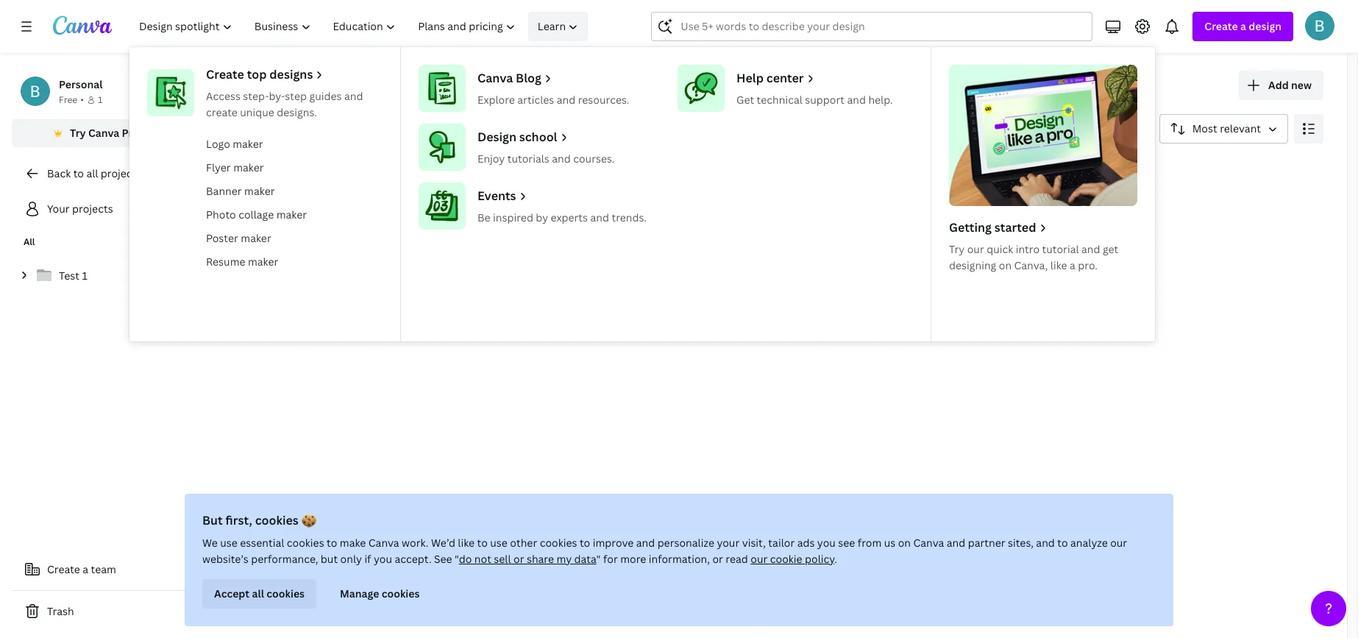 Task type: vqa. For each thing, say whether or not it's contained in the screenshot.


Task type: locate. For each thing, give the bounding box(es) containing it.
create
[[206, 105, 238, 119]]

1 horizontal spatial "
[[597, 552, 601, 566]]

top
[[247, 66, 267, 82]]

2 horizontal spatial our
[[1111, 536, 1128, 550]]

create a team
[[47, 562, 116, 576]]

cookies inside button
[[267, 587, 305, 601]]

🍪
[[301, 512, 316, 528]]

all right 'back'
[[86, 166, 98, 180]]

like down tutorial at the top of the page
[[1051, 258, 1068, 272]]

to inside "back to all projects" "link"
[[73, 166, 84, 180]]

you
[[818, 536, 836, 550], [374, 552, 392, 566]]

0 horizontal spatial all
[[24, 236, 35, 248]]

and inside access step-by-step guides and create unique designs.
[[344, 89, 363, 103]]

designs.
[[277, 105, 317, 119]]

trends.
[[612, 210, 647, 224]]

" right see
[[455, 552, 459, 566]]

0 horizontal spatial you
[[374, 552, 392, 566]]

1 right •
[[98, 93, 102, 106]]

1 horizontal spatial use
[[490, 536, 508, 550]]

1 right test
[[82, 269, 87, 283]]

and up do not sell or share my data " for more information, or read our cookie policy .
[[636, 536, 655, 550]]

0 horizontal spatial use
[[220, 536, 238, 550]]

from
[[858, 536, 882, 550]]

1 horizontal spatial you
[[818, 536, 836, 550]]

0 horizontal spatial like
[[458, 536, 475, 550]]

1 vertical spatial you
[[374, 552, 392, 566]]

guides
[[309, 89, 342, 103]]

a left pro.
[[1070, 258, 1076, 272]]

see
[[434, 552, 452, 566]]

maker down poster maker
[[248, 255, 278, 269]]

your up create at the top left
[[203, 70, 257, 102]]

0 horizontal spatial all
[[86, 166, 98, 180]]

0 horizontal spatial 1
[[82, 269, 87, 283]]

a left team
[[83, 562, 88, 576]]

1 horizontal spatial your
[[203, 70, 257, 102]]

2 " from the left
[[597, 552, 601, 566]]

try for try our quick intro tutorial and get designing on canva, like a pro.
[[949, 242, 965, 256]]

my
[[557, 552, 572, 566]]

0 horizontal spatial "
[[455, 552, 459, 566]]

create for create top designs
[[206, 66, 244, 82]]

2 or from the left
[[713, 552, 723, 566]]

or
[[514, 552, 524, 566], [713, 552, 723, 566]]

our cookie policy link
[[751, 552, 835, 566]]

0 horizontal spatial on
[[898, 536, 911, 550]]

0 vertical spatial our
[[968, 242, 984, 256]]

manage cookies
[[340, 587, 420, 601]]

maker down collage
[[241, 231, 271, 245]]

pro
[[122, 126, 139, 140]]

explore
[[478, 93, 515, 107]]

like up do
[[458, 536, 475, 550]]

folders
[[258, 162, 295, 176]]

2 vertical spatial a
[[83, 562, 88, 576]]

access step-by-step guides and create unique designs.
[[206, 89, 363, 119]]

maker for resume maker
[[248, 255, 278, 269]]

visit,
[[742, 536, 766, 550]]

create up access
[[206, 66, 244, 82]]

personal
[[59, 77, 103, 91]]

projects up designs. on the top
[[262, 70, 360, 102]]

banner maker link
[[200, 180, 389, 203]]

create inside learn menu
[[206, 66, 244, 82]]

try down •
[[70, 126, 86, 140]]

to right 'back'
[[73, 166, 84, 180]]

school
[[519, 129, 557, 145]]

banner
[[206, 184, 242, 198]]

you right if
[[374, 552, 392, 566]]

create a team button
[[12, 555, 191, 584]]

1 horizontal spatial your projects
[[203, 70, 360, 102]]

1 vertical spatial our
[[1111, 536, 1128, 550]]

use up the website's
[[220, 536, 238, 550]]

2 horizontal spatial a
[[1241, 19, 1247, 33]]

be
[[478, 210, 491, 224]]

1 " from the left
[[455, 552, 459, 566]]

1 horizontal spatial create
[[206, 66, 244, 82]]

0 vertical spatial your
[[203, 70, 257, 102]]

collage
[[239, 208, 274, 222]]

use up sell
[[490, 536, 508, 550]]

1 horizontal spatial all
[[252, 587, 264, 601]]

on
[[999, 258, 1012, 272], [898, 536, 911, 550]]

a
[[1241, 19, 1247, 33], [1070, 258, 1076, 272], [83, 562, 88, 576]]

create inside create a team button
[[47, 562, 80, 576]]

or right sell
[[514, 552, 524, 566]]

cookies
[[255, 512, 299, 528], [287, 536, 324, 550], [540, 536, 577, 550], [267, 587, 305, 601], [382, 587, 420, 601]]

try canva pro
[[70, 126, 139, 140]]

or left read
[[713, 552, 723, 566]]

cookies down performance,
[[267, 587, 305, 601]]

1 horizontal spatial like
[[1051, 258, 1068, 272]]

ads
[[798, 536, 815, 550]]

other
[[510, 536, 537, 550]]

0 vertical spatial you
[[818, 536, 836, 550]]

analyze
[[1071, 536, 1108, 550]]

do not sell or share my data " for more information, or read our cookie policy .
[[459, 552, 837, 566]]

1 horizontal spatial our
[[968, 242, 984, 256]]

our right analyze
[[1111, 536, 1128, 550]]

1 horizontal spatial try
[[949, 242, 965, 256]]

experts
[[551, 210, 588, 224]]

create inside create a design dropdown button
[[1205, 19, 1238, 33]]

cookies down accept.
[[382, 587, 420, 601]]

your
[[717, 536, 740, 550]]

try up designing at the top right of the page
[[949, 242, 965, 256]]

" left for
[[597, 552, 601, 566]]

and right sites,
[[1036, 536, 1055, 550]]

a inside button
[[83, 562, 88, 576]]

0 vertical spatial all
[[209, 162, 222, 176]]

1 horizontal spatial all
[[209, 162, 222, 176]]

2 horizontal spatial create
[[1205, 19, 1238, 33]]

maker for poster maker
[[241, 231, 271, 245]]

accept
[[214, 587, 250, 601]]

team
[[91, 562, 116, 576]]

to left analyze
[[1058, 536, 1068, 550]]

0 horizontal spatial a
[[83, 562, 88, 576]]

maker for banner maker
[[244, 184, 275, 198]]

support
[[805, 93, 845, 107]]

projects up "your projects" link
[[101, 166, 142, 180]]

0 vertical spatial a
[[1241, 19, 1247, 33]]

free •
[[59, 93, 84, 106]]

2 use from the left
[[490, 536, 508, 550]]

top level navigation element
[[130, 12, 1155, 341]]

a left design at top
[[1241, 19, 1247, 33]]

you up policy
[[818, 536, 836, 550]]

1 horizontal spatial a
[[1070, 258, 1076, 272]]

design school
[[478, 129, 557, 145]]

1 horizontal spatial on
[[999, 258, 1012, 272]]

a inside try our quick intro tutorial and get designing on canva, like a pro.
[[1070, 258, 1076, 272]]

•
[[80, 93, 84, 106]]

website's
[[202, 552, 249, 566]]

videos
[[476, 162, 510, 176]]

your down 'back'
[[47, 202, 70, 216]]

1 vertical spatial on
[[898, 536, 911, 550]]

our up designing at the top right of the page
[[968, 242, 984, 256]]

flyer maker
[[206, 160, 264, 174]]

1 vertical spatial try
[[949, 242, 965, 256]]

maker up flyer maker
[[233, 137, 263, 151]]

0 vertical spatial try
[[70, 126, 86, 140]]

0 horizontal spatial your
[[47, 202, 70, 216]]

maker up banner maker
[[233, 160, 264, 174]]

projects down back to all projects
[[72, 202, 113, 216]]

" inside we use essential cookies to make canva work. we'd like to use other cookies to improve and personalize your visit, tailor ads you see from us on canva and partner sites, and to analyze our website's performance, but only if you accept. see "
[[455, 552, 459, 566]]

1 horizontal spatial 1
[[98, 93, 102, 106]]

access
[[206, 89, 241, 103]]

manage
[[340, 587, 379, 601]]

get
[[737, 93, 754, 107]]

learn
[[538, 19, 566, 33]]

0 horizontal spatial our
[[751, 552, 768, 566]]

canva up explore
[[478, 70, 513, 86]]

and right guides
[[344, 89, 363, 103]]

0 horizontal spatial or
[[514, 552, 524, 566]]

canva left the "pro"
[[88, 126, 119, 140]]

1 vertical spatial your projects
[[47, 202, 113, 216]]

test 1
[[59, 269, 87, 283]]

canva,
[[1014, 258, 1048, 272]]

and left trends.
[[591, 210, 609, 224]]

essential
[[240, 536, 284, 550]]

2 vertical spatial projects
[[72, 202, 113, 216]]

make
[[340, 536, 366, 550]]

on right us
[[898, 536, 911, 550]]

1 vertical spatial all
[[252, 587, 264, 601]]

quick
[[987, 242, 1014, 256]]

our down visit,
[[751, 552, 768, 566]]

None search field
[[652, 12, 1093, 41]]

our
[[968, 242, 984, 256], [1111, 536, 1128, 550], [751, 552, 768, 566]]

1 vertical spatial a
[[1070, 258, 1076, 272]]

try inside button
[[70, 126, 86, 140]]

relevant
[[1220, 121, 1261, 135]]

to
[[73, 166, 84, 180], [327, 536, 337, 550], [477, 536, 488, 550], [580, 536, 590, 550], [1058, 536, 1068, 550]]

try inside try our quick intro tutorial and get designing on canva, like a pro.
[[949, 242, 965, 256]]

all inside accept all cookies button
[[252, 587, 264, 601]]

1 vertical spatial like
[[458, 536, 475, 550]]

0 vertical spatial create
[[1205, 19, 1238, 33]]

and up pro.
[[1082, 242, 1101, 256]]

images button
[[399, 155, 446, 183]]

"
[[455, 552, 459, 566], [597, 552, 601, 566]]

0 horizontal spatial create
[[47, 562, 80, 576]]

all
[[209, 162, 222, 176], [24, 236, 35, 248]]

maker up photo collage maker
[[244, 184, 275, 198]]

cookies up essential
[[255, 512, 299, 528]]

resume maker
[[206, 255, 278, 269]]

tailor
[[769, 536, 795, 550]]

blog
[[516, 70, 542, 86]]

add new button
[[1239, 71, 1324, 100]]

0 horizontal spatial your projects
[[47, 202, 113, 216]]

learn button
[[529, 12, 588, 41]]

0 vertical spatial on
[[999, 258, 1012, 272]]

poster maker link
[[200, 227, 389, 250]]

a inside dropdown button
[[1241, 19, 1247, 33]]

0 vertical spatial like
[[1051, 258, 1068, 272]]

0 vertical spatial your projects
[[203, 70, 360, 102]]

on inside we use essential cookies to make canva work. we'd like to use other cookies to improve and personalize your visit, tailor ads you see from us on canva and partner sites, and to analyze our website's performance, but only if you accept. see "
[[898, 536, 911, 550]]

1 vertical spatial create
[[206, 66, 244, 82]]

canva right us
[[914, 536, 944, 550]]

on down quick
[[999, 258, 1012, 272]]

cookies down 🍪
[[287, 536, 324, 550]]

our inside try our quick intro tutorial and get designing on canva, like a pro.
[[968, 242, 984, 256]]

all right accept
[[252, 587, 264, 601]]

2 vertical spatial create
[[47, 562, 80, 576]]

1 vertical spatial projects
[[101, 166, 142, 180]]

1 horizontal spatial or
[[713, 552, 723, 566]]

0 vertical spatial all
[[86, 166, 98, 180]]

canva up if
[[369, 536, 399, 550]]

accept all cookies button
[[202, 579, 316, 609]]

but first, cookies 🍪 dialog
[[185, 494, 1174, 626]]

starred
[[259, 251, 297, 265]]

create left design at top
[[1205, 19, 1238, 33]]

create left team
[[47, 562, 80, 576]]

0 horizontal spatial try
[[70, 126, 86, 140]]

projects
[[262, 70, 360, 102], [101, 166, 142, 180], [72, 202, 113, 216]]

canva
[[478, 70, 513, 86], [88, 126, 119, 140], [369, 536, 399, 550], [914, 536, 944, 550]]

maker
[[233, 137, 263, 151], [233, 160, 264, 174], [244, 184, 275, 198], [276, 208, 307, 222], [241, 231, 271, 245], [248, 255, 278, 269]]



Task type: describe. For each thing, give the bounding box(es) containing it.
add
[[1269, 78, 1289, 92]]

like inside we use essential cookies to make canva work. we'd like to use other cookies to improve and personalize your visit, tailor ads you see from us on canva and partner sites, and to analyze our website's performance, but only if you accept. see "
[[458, 536, 475, 550]]

started
[[995, 219, 1037, 236]]

all inside button
[[209, 162, 222, 176]]

canva inside button
[[88, 126, 119, 140]]

create for create a design
[[1205, 19, 1238, 33]]

projects inside "link"
[[101, 166, 142, 180]]

but
[[321, 552, 338, 566]]

0 vertical spatial projects
[[262, 70, 360, 102]]

designs
[[270, 66, 313, 82]]

getting started
[[949, 219, 1037, 236]]

get
[[1103, 242, 1119, 256]]

enjoy
[[478, 152, 505, 166]]

new
[[1292, 78, 1312, 92]]

do
[[459, 552, 472, 566]]

maker for logo maker
[[233, 137, 263, 151]]

resume
[[206, 255, 245, 269]]

us
[[884, 536, 896, 550]]

most
[[1193, 121, 1218, 135]]

center
[[767, 70, 804, 86]]

2 vertical spatial our
[[751, 552, 768, 566]]

be inspired by experts and trends.
[[478, 210, 647, 224]]

back to all projects
[[47, 166, 142, 180]]

and inside try our quick intro tutorial and get designing on canva, like a pro.
[[1082, 242, 1101, 256]]

and left help.
[[847, 93, 866, 107]]

get technical support and help.
[[737, 93, 893, 107]]

courses.
[[573, 152, 615, 166]]

we
[[202, 536, 218, 550]]

try canva pro button
[[12, 119, 191, 147]]

trash link
[[12, 597, 191, 626]]

photo collage maker link
[[200, 203, 389, 227]]

do not sell or share my data link
[[459, 552, 597, 566]]

and left partner
[[947, 536, 966, 550]]

most relevant
[[1193, 121, 1261, 135]]

create a design button
[[1193, 12, 1294, 41]]

a for design
[[1241, 19, 1247, 33]]

test 1 link
[[12, 261, 191, 291]]

free
[[59, 93, 77, 106]]

articles
[[518, 93, 554, 107]]

explore articles and resources.
[[478, 93, 630, 107]]

maker down banner maker link
[[276, 208, 307, 222]]

banner maker
[[206, 184, 275, 198]]

sell
[[494, 552, 511, 566]]

intro
[[1016, 242, 1040, 256]]

1 vertical spatial your
[[47, 202, 70, 216]]

.
[[835, 552, 837, 566]]

canva blog
[[478, 70, 542, 86]]

1 use from the left
[[220, 536, 238, 550]]

to up 'data'
[[580, 536, 590, 550]]

like inside try our quick intro tutorial and get designing on canva, like a pro.
[[1051, 258, 1068, 272]]

to up not
[[477, 536, 488, 550]]

and right articles
[[557, 93, 576, 107]]

step-
[[243, 89, 269, 103]]

0 vertical spatial 1
[[98, 93, 102, 106]]

cookies inside button
[[382, 587, 420, 601]]

create for create a team
[[47, 562, 80, 576]]

improve
[[593, 536, 634, 550]]

back
[[47, 166, 71, 180]]

a for team
[[83, 562, 88, 576]]

help.
[[869, 93, 893, 107]]

1 vertical spatial 1
[[82, 269, 87, 283]]

policy
[[805, 552, 835, 566]]

but
[[202, 512, 223, 528]]

logo
[[206, 137, 230, 151]]

not
[[475, 552, 492, 566]]

if
[[365, 552, 371, 566]]

inspired
[[493, 210, 533, 224]]

trash
[[47, 604, 74, 618]]

your projects inside "your projects" link
[[47, 202, 113, 216]]

videos button
[[470, 155, 516, 183]]

help
[[737, 70, 764, 86]]

brad klo image
[[1306, 11, 1335, 40]]

pro.
[[1078, 258, 1098, 272]]

design
[[1249, 19, 1282, 33]]

learn menu
[[130, 47, 1155, 341]]

step
[[285, 89, 307, 103]]

for
[[603, 552, 618, 566]]

test
[[59, 269, 79, 283]]

all inside "back to all projects" "link"
[[86, 166, 98, 180]]

partner
[[968, 536, 1006, 550]]

only
[[340, 552, 362, 566]]

see
[[838, 536, 855, 550]]

unique
[[240, 105, 274, 119]]

we use essential cookies to make canva work. we'd like to use other cookies to improve and personalize your visit, tailor ads you see from us on canva and partner sites, and to analyze our website's performance, but only if you accept. see "
[[202, 536, 1128, 566]]

maker for flyer maker
[[233, 160, 264, 174]]

canva inside learn menu
[[478, 70, 513, 86]]

resume maker link
[[200, 250, 389, 274]]

create a design
[[1205, 19, 1282, 33]]

photo
[[206, 208, 236, 222]]

help center
[[737, 70, 804, 86]]

work.
[[402, 536, 429, 550]]

our inside we use essential cookies to make canva work. we'd like to use other cookies to improve and personalize your visit, tailor ads you see from us on canva and partner sites, and to analyze our website's performance, but only if you accept. see "
[[1111, 536, 1128, 550]]

design
[[478, 129, 517, 145]]

on inside try our quick intro tutorial and get designing on canva, like a pro.
[[999, 258, 1012, 272]]

first,
[[226, 512, 252, 528]]

we'd
[[431, 536, 455, 550]]

Sort by button
[[1160, 114, 1289, 144]]

more
[[621, 552, 646, 566]]

designing
[[949, 258, 997, 272]]

sites,
[[1008, 536, 1034, 550]]

try for try canva pro
[[70, 126, 86, 140]]

back to all projects link
[[12, 159, 191, 188]]

to up "but"
[[327, 536, 337, 550]]

1 or from the left
[[514, 552, 524, 566]]

starred link
[[203, 232, 380, 285]]

read
[[726, 552, 748, 566]]

Search search field
[[681, 13, 1064, 40]]

and down school at the top of the page
[[552, 152, 571, 166]]

information,
[[649, 552, 710, 566]]

1 vertical spatial all
[[24, 236, 35, 248]]

cookies up 'my' in the left of the page
[[540, 536, 577, 550]]

tutorial
[[1042, 242, 1079, 256]]

personalize
[[658, 536, 715, 550]]



